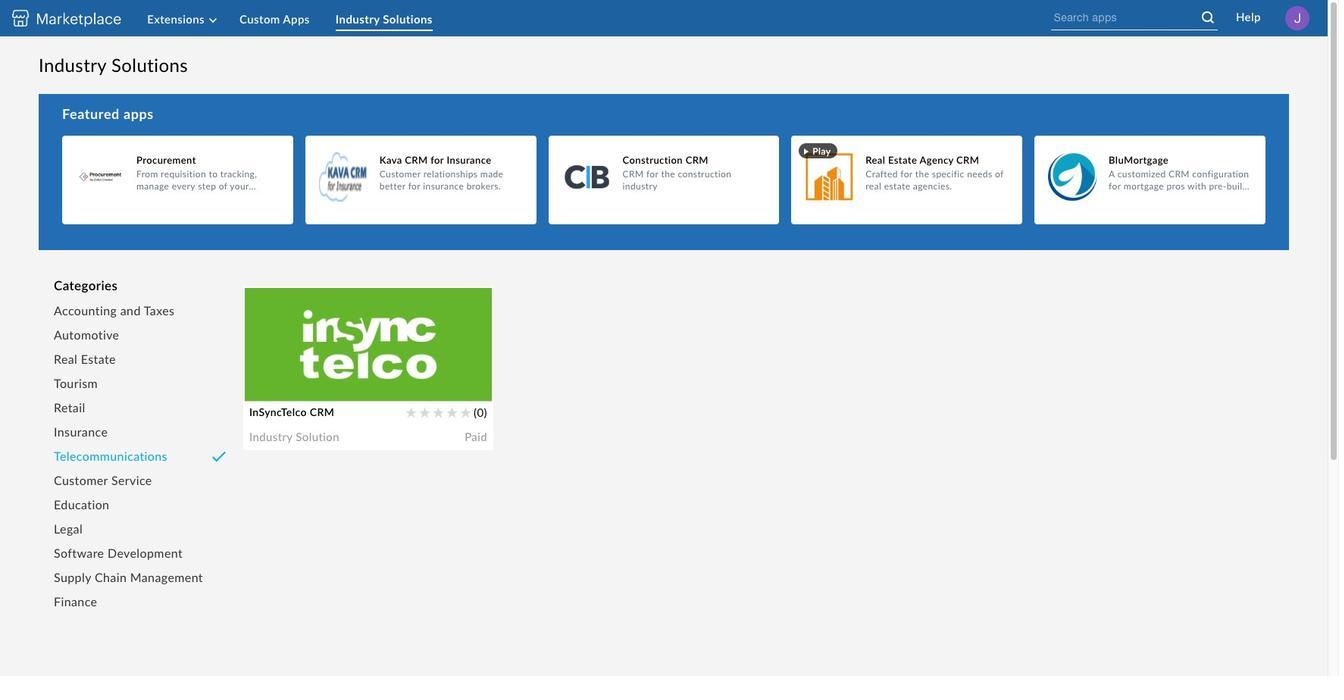 Task type: describe. For each thing, give the bounding box(es) containing it.
for right better
[[408, 180, 421, 192]]

accounting and taxes link
[[54, 299, 213, 323]]

crm up construction
[[686, 154, 709, 166]]

for inside insynctelco is crm software built specifically for the telecommunications industry. paid
[[317, 388, 332, 402]]

integrations
[[1109, 205, 1160, 216]]

automotive
[[54, 328, 119, 342]]

real estate
[[54, 352, 116, 366]]

supply chain management link
[[54, 566, 213, 590]]

crm down construction
[[623, 168, 644, 180]]

for inside blumortgage a customized crm configuration for mortgage pros with pre-built templates and industry integrations
[[1109, 180, 1122, 192]]

for up the relationships
[[431, 154, 444, 166]]

industry up featured
[[39, 54, 107, 76]]

crm inside insynctelco crm industry solution
[[340, 301, 374, 319]]

1 vertical spatial solutions
[[111, 54, 188, 76]]

accounting
[[54, 303, 117, 318]]

industry inside the construction crm crm for the construction industry
[[623, 180, 658, 192]]

brokers.
[[467, 180, 501, 192]]

crm inside blumortgage a customized crm configuration for mortgage pros with pre-built templates and industry integrations
[[1169, 168, 1190, 180]]

construction
[[623, 154, 683, 166]]

finance
[[54, 595, 97, 609]]

insynctelco for insynctelco crm
[[249, 406, 307, 419]]

mortgage
[[1124, 180, 1165, 192]]

legal link
[[54, 517, 213, 541]]

insynctelco for insynctelco crm industry solution
[[256, 301, 335, 319]]

telecommunications
[[355, 388, 461, 402]]

white image
[[1199, 9, 1218, 28]]

estate for real estate agency crm crafted for the specific needs of real estate agencies.
[[889, 154, 918, 166]]

built inside insynctelco is crm software built specifically for the telecommunications industry. paid
[[410, 370, 434, 384]]

★ ★ ★ (0)
[[283, 347, 337, 360]]

service
[[111, 473, 152, 488]]

supply chain management
[[54, 570, 203, 585]]

needs
[[968, 168, 993, 180]]

configuration
[[1193, 168, 1250, 180]]

development
[[108, 546, 183, 560]]

industry down industry.
[[249, 430, 293, 444]]

extensions
[[147, 12, 205, 26]]

solution inside insynctelco crm industry solution
[[302, 324, 347, 337]]

the inside real estate agency crm crafted for the specific needs of real estate agencies.
[[916, 168, 930, 180]]

apps
[[283, 12, 310, 26]]

apps
[[124, 105, 154, 122]]

software development link
[[54, 541, 213, 566]]

accounting and taxes
[[54, 303, 175, 318]]

industry inside blumortgage a customized crm configuration for mortgage pros with pre-built templates and industry integrations
[[1172, 193, 1207, 204]]

0 vertical spatial industry solutions
[[336, 12, 433, 26]]

better
[[380, 180, 406, 192]]

built inside blumortgage a customized crm configuration for mortgage pros with pre-built templates and industry integrations
[[1227, 180, 1247, 192]]

customer inside kava crm for insurance customer relationships made better for insurance brokers.
[[380, 168, 421, 180]]

software
[[360, 370, 407, 384]]

play
[[813, 146, 832, 157]]

industry inside insynctelco crm industry solution
[[256, 324, 299, 337]]

legal
[[54, 522, 83, 536]]

1 vertical spatial customer
[[54, 473, 108, 488]]

industry inside industry solutions link
[[336, 12, 380, 26]]

and inside blumortgage a customized crm configuration for mortgage pros with pre-built templates and industry integrations
[[1154, 193, 1170, 204]]

paid inside insynctelco is crm software built specifically for the telecommunications industry. paid
[[459, 429, 482, 442]]

templates
[[1109, 193, 1151, 204]]

help
[[1237, 10, 1262, 23]]

insurance inside kava crm for insurance customer relationships made better for insurance brokers.
[[447, 154, 492, 166]]

extensions link
[[147, 12, 217, 27]]

retail
[[54, 400, 85, 415]]

real for real estate
[[54, 352, 78, 366]]

insynctelco crm
[[249, 406, 335, 419]]

agencies.
[[914, 180, 953, 192]]

0 vertical spatial (0)
[[324, 347, 337, 360]]

estate
[[885, 180, 911, 192]]

real estate agency crm crafted for the specific needs of real estate agencies.
[[866, 154, 1004, 192]]

education link
[[54, 493, 213, 517]]

insurance link
[[54, 420, 213, 444]]

industry solution
[[249, 430, 340, 444]]

kava
[[380, 154, 402, 166]]

categories
[[54, 278, 118, 293]]

tourism link
[[54, 372, 213, 396]]

insynctelco for insynctelco is crm software built specifically for the telecommunications industry. paid
[[256, 370, 316, 384]]



Task type: vqa. For each thing, say whether or not it's contained in the screenshot.
InSyncTelco to the middle
yes



Task type: locate. For each thing, give the bounding box(es) containing it.
tourism
[[54, 376, 98, 391]]

Search apps search field
[[1052, 6, 1200, 29]]

1 vertical spatial real
[[54, 352, 78, 366]]

featured apps
[[62, 105, 154, 122]]

crm right kava
[[405, 154, 428, 166]]

0 vertical spatial insynctelco
[[256, 301, 335, 319]]

insynctelco crm industry solution
[[256, 301, 374, 337]]

the down construction
[[662, 168, 676, 180]]

insurance down 'retail'
[[54, 425, 108, 439]]

1 horizontal spatial solutions
[[383, 12, 433, 26]]

1 vertical spatial estate
[[81, 352, 116, 366]]

telecommunications
[[54, 449, 168, 463]]

specific
[[933, 168, 965, 180]]

1 vertical spatial solution
[[296, 430, 340, 444]]

the down "★ ★ ★ (0)"
[[335, 388, 352, 402]]

the inside the construction crm crm for the construction industry
[[662, 168, 676, 180]]

0 horizontal spatial and
[[120, 303, 141, 318]]

agency
[[920, 154, 954, 166]]

built
[[1227, 180, 1247, 192], [410, 370, 434, 384]]

crm up software
[[340, 301, 374, 319]]

custom
[[240, 12, 280, 26]]

1 horizontal spatial customer
[[380, 168, 421, 180]]

construction crm crm for the construction industry
[[623, 154, 732, 192]]

construction
[[678, 168, 732, 180]]

for
[[431, 154, 444, 166], [647, 168, 659, 180], [901, 168, 913, 180], [408, 180, 421, 192], [1109, 180, 1122, 192], [317, 388, 332, 402]]

0 horizontal spatial the
[[335, 388, 352, 402]]

pros
[[1167, 180, 1186, 192]]

0 horizontal spatial insurance
[[54, 425, 108, 439]]

1 horizontal spatial the
[[662, 168, 676, 180]]

crm down is
[[310, 406, 335, 419]]

real inside real estate agency crm crafted for the specific needs of real estate agencies.
[[866, 154, 886, 166]]

1 horizontal spatial industry solutions
[[336, 12, 433, 26]]

custom apps
[[240, 12, 310, 26]]

of
[[996, 168, 1004, 180]]

insynctelco is crm software built specifically for the telecommunications industry. paid
[[256, 370, 482, 442]]

pre-
[[1210, 180, 1227, 192]]

0 vertical spatial and
[[1154, 193, 1170, 204]]

industry.
[[256, 406, 301, 420]]

(0)
[[324, 347, 337, 360], [474, 406, 488, 419]]

real up crafted
[[866, 154, 886, 166]]

made
[[481, 168, 504, 180]]

estate up crafted
[[889, 154, 918, 166]]

customer up education
[[54, 473, 108, 488]]

industry
[[336, 12, 380, 26], [39, 54, 107, 76], [256, 324, 299, 337], [249, 430, 293, 444]]

1 vertical spatial insynctelco
[[256, 370, 316, 384]]

the up agencies.
[[916, 168, 930, 180]]

0 vertical spatial customer
[[380, 168, 421, 180]]

customer service
[[54, 473, 152, 488]]

0 horizontal spatial built
[[410, 370, 434, 384]]

0 horizontal spatial customer
[[54, 473, 108, 488]]

crm up "needs"
[[957, 154, 980, 166]]

for down a
[[1109, 180, 1122, 192]]

automotive link
[[54, 323, 213, 347]]

software development
[[54, 546, 183, 560]]

industry down with
[[1172, 193, 1207, 204]]

kava crm for insurance customer relationships made better for insurance brokers.
[[380, 154, 504, 192]]

0 horizontal spatial solutions
[[111, 54, 188, 76]]

solutions
[[383, 12, 433, 26], [111, 54, 188, 76]]

with
[[1188, 180, 1207, 192]]

real
[[866, 154, 886, 166], [54, 352, 78, 366]]

estate for real estate
[[81, 352, 116, 366]]

crm inside insynctelco is crm software built specifically for the telecommunications industry. paid
[[331, 370, 357, 384]]

solution up "★ ★ ★ (0)"
[[302, 324, 347, 337]]

industry solutions link
[[336, 9, 456, 30]]

insynctelco down specifically
[[249, 406, 307, 419]]

chain
[[95, 570, 127, 585]]

solution down insynctelco crm
[[296, 430, 340, 444]]

for inside real estate agency crm crafted for the specific needs of real estate agencies.
[[901, 168, 913, 180]]

customer
[[380, 168, 421, 180], [54, 473, 108, 488]]

1 vertical spatial (0)
[[474, 406, 488, 419]]

1 horizontal spatial (0)
[[474, 406, 488, 419]]

insynctelco inside insynctelco is crm software built specifically for the telecommunications industry. paid
[[256, 370, 316, 384]]

0 horizontal spatial industry solutions
[[39, 54, 188, 76]]

featured
[[62, 105, 120, 122]]

★ ★ ★ ★ ★ (0)
[[406, 406, 488, 419]]

crm up "pros"
[[1169, 168, 1190, 180]]

insynctelco inside insynctelco crm industry solution
[[256, 301, 335, 319]]

and down "pros"
[[1154, 193, 1170, 204]]

insurance
[[447, 154, 492, 166], [54, 425, 108, 439]]

0 horizontal spatial estate
[[81, 352, 116, 366]]

built up telecommunications
[[410, 370, 434, 384]]

0 vertical spatial real
[[866, 154, 886, 166]]

the inside insynctelco is crm software built specifically for the telecommunications industry. paid
[[335, 388, 352, 402]]

industry down construction
[[623, 180, 658, 192]]

industry up "★ ★ ★ (0)"
[[256, 324, 299, 337]]

estate inside real estate agency crm crafted for the specific needs of real estate agencies.
[[889, 154, 918, 166]]

finance link
[[54, 590, 213, 614]]

★ link
[[283, 344, 295, 360], [296, 344, 308, 360], [310, 344, 322, 360], [406, 400, 417, 419], [419, 400, 431, 419], [433, 400, 445, 419], [447, 400, 458, 419], [460, 400, 472, 419]]

real
[[866, 180, 882, 192]]

1 horizontal spatial insurance
[[447, 154, 492, 166]]

crm right is
[[331, 370, 357, 384]]

specifically
[[256, 388, 313, 402]]

blumortgage
[[1109, 154, 1169, 166]]

crm
[[405, 154, 428, 166], [686, 154, 709, 166], [957, 154, 980, 166], [623, 168, 644, 180], [1169, 168, 1190, 180], [340, 301, 374, 319], [331, 370, 357, 384], [310, 406, 335, 419]]

a
[[1109, 168, 1116, 180]]

telecommunications link
[[54, 444, 213, 469]]

for up 'estate'
[[901, 168, 913, 180]]

customized
[[1118, 168, 1167, 180]]

customer service link
[[54, 469, 213, 493]]

education
[[54, 497, 110, 512]]

solution
[[302, 324, 347, 337], [296, 430, 340, 444]]

2 horizontal spatial the
[[916, 168, 930, 180]]

insynctelco up "★ ★ ★ (0)"
[[256, 301, 335, 319]]

estate
[[889, 154, 918, 166], [81, 352, 116, 366]]

insurance
[[423, 180, 464, 192]]

crm inside real estate agency crm crafted for the specific needs of real estate agencies.
[[957, 154, 980, 166]]

0 vertical spatial industry
[[623, 180, 658, 192]]

custom apps link
[[240, 9, 333, 30]]

retail link
[[54, 396, 213, 420]]

0 horizontal spatial industry
[[623, 180, 658, 192]]

0 vertical spatial solution
[[302, 324, 347, 337]]

1 vertical spatial industry
[[1172, 193, 1207, 204]]

1 vertical spatial insurance
[[54, 425, 108, 439]]

for down is
[[317, 388, 332, 402]]

0 horizontal spatial real
[[54, 352, 78, 366]]

and
[[1154, 193, 1170, 204], [120, 303, 141, 318]]

real up tourism
[[54, 352, 78, 366]]

procurement
[[136, 154, 196, 166]]

for down construction
[[647, 168, 659, 180]]

1 horizontal spatial built
[[1227, 180, 1247, 192]]

industry solutions
[[336, 12, 433, 26], [39, 54, 188, 76]]

real estate link
[[54, 347, 213, 372]]

1 vertical spatial and
[[120, 303, 141, 318]]

management
[[130, 570, 203, 585]]

1 vertical spatial built
[[410, 370, 434, 384]]

crm inside kava crm for insurance customer relationships made better for insurance brokers.
[[405, 154, 428, 166]]

0 vertical spatial solutions
[[383, 12, 433, 26]]

insynctelco up specifically
[[256, 370, 316, 384]]

crafted
[[866, 168, 898, 180]]

customer up better
[[380, 168, 421, 180]]

0 horizontal spatial (0)
[[324, 347, 337, 360]]

2 vertical spatial insynctelco
[[249, 406, 307, 419]]

blumortgage a customized crm configuration for mortgage pros with pre-built templates and industry integrations
[[1109, 154, 1250, 216]]

taxes
[[144, 303, 175, 318]]

built down configuration
[[1227, 180, 1247, 192]]

1 horizontal spatial and
[[1154, 193, 1170, 204]]

the
[[662, 168, 676, 180], [916, 168, 930, 180], [335, 388, 352, 402]]

0 vertical spatial estate
[[889, 154, 918, 166]]

1 horizontal spatial estate
[[889, 154, 918, 166]]

real for real estate agency crm crafted for the specific needs of real estate agencies.
[[866, 154, 886, 166]]

★
[[283, 347, 295, 360], [296, 347, 308, 360], [310, 347, 322, 360], [406, 406, 417, 419], [419, 406, 431, 419], [433, 406, 445, 419], [447, 406, 458, 419], [460, 406, 472, 419]]

industry right apps
[[336, 12, 380, 26]]

insurance up the relationships
[[447, 154, 492, 166]]

help link
[[1233, 6, 1266, 27]]

estate down automotive
[[81, 352, 116, 366]]

relationships
[[424, 168, 478, 180]]

1 vertical spatial industry solutions
[[39, 54, 188, 76]]

and up automotive link
[[120, 303, 141, 318]]

1 horizontal spatial real
[[866, 154, 886, 166]]

1 horizontal spatial industry
[[1172, 193, 1207, 204]]

is
[[320, 370, 328, 384]]

software
[[54, 546, 104, 560]]

for inside the construction crm crm for the construction industry
[[647, 168, 659, 180]]

industry
[[623, 180, 658, 192], [1172, 193, 1207, 204]]

0 vertical spatial built
[[1227, 180, 1247, 192]]

supply
[[54, 570, 91, 585]]

0 vertical spatial insurance
[[447, 154, 492, 166]]



